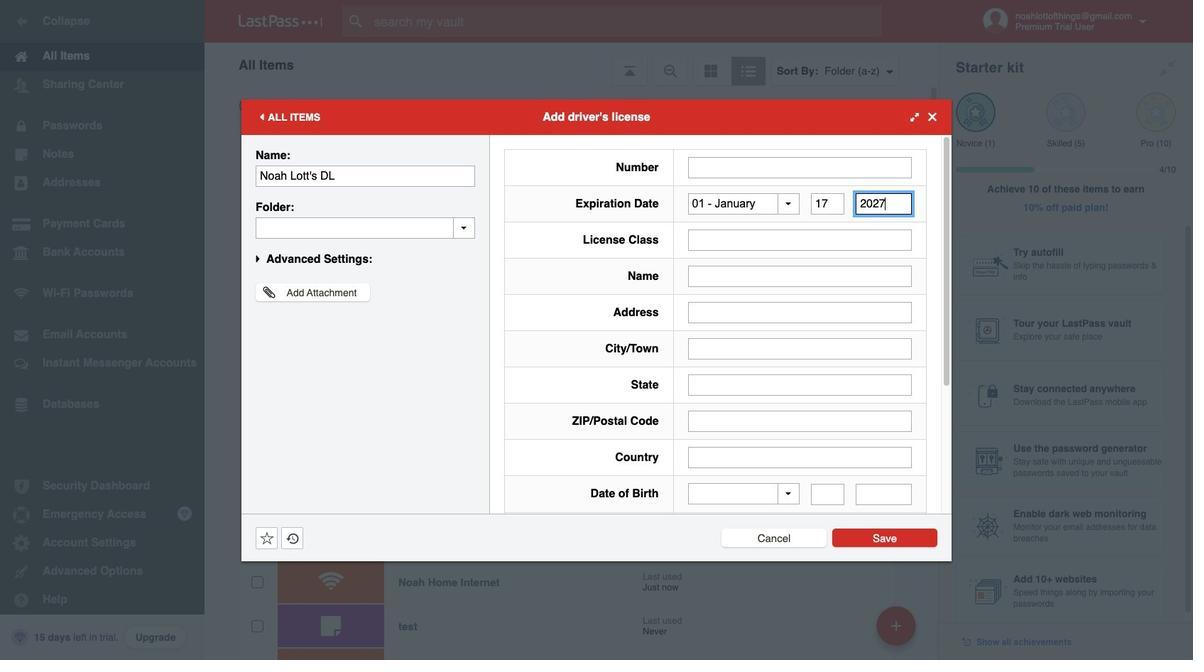 Task type: describe. For each thing, give the bounding box(es) containing it.
new item image
[[892, 621, 902, 631]]

vault options navigation
[[205, 43, 940, 85]]

Search search field
[[343, 6, 910, 37]]

new item navigation
[[872, 602, 925, 660]]

search my vault text field
[[343, 6, 910, 37]]



Task type: locate. For each thing, give the bounding box(es) containing it.
dialog
[[242, 99, 952, 660]]

lastpass image
[[239, 15, 323, 28]]

main navigation navigation
[[0, 0, 205, 660]]

None text field
[[688, 157, 913, 178], [256, 165, 475, 187], [256, 217, 475, 238], [688, 230, 913, 251], [688, 266, 913, 287], [688, 302, 913, 323], [688, 338, 913, 360], [688, 411, 913, 432], [688, 447, 913, 468], [688, 157, 913, 178], [256, 165, 475, 187], [256, 217, 475, 238], [688, 230, 913, 251], [688, 266, 913, 287], [688, 302, 913, 323], [688, 338, 913, 360], [688, 411, 913, 432], [688, 447, 913, 468]]

None text field
[[812, 193, 845, 215], [856, 193, 913, 215], [688, 375, 913, 396], [812, 484, 845, 505], [856, 484, 913, 505], [812, 193, 845, 215], [856, 193, 913, 215], [688, 375, 913, 396], [812, 484, 845, 505], [856, 484, 913, 505]]



